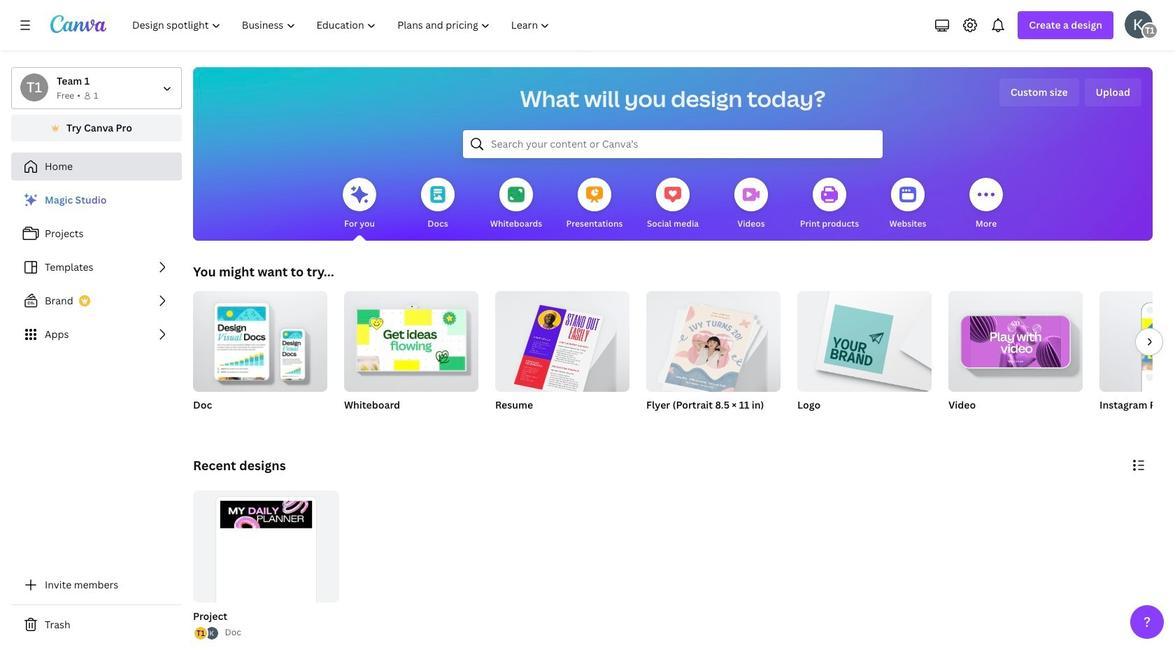 Task type: vqa. For each thing, say whether or not it's contained in the screenshot.
Team 1 element
yes



Task type: describe. For each thing, give the bounding box(es) containing it.
1 vertical spatial list
[[193, 626, 220, 641]]

Switch to another team button
[[11, 67, 182, 109]]

0 horizontal spatial list
[[11, 186, 182, 349]]

team 1 image for the "team 1" element within the switch to another team button
[[20, 73, 48, 101]]

team 1 image for the "team 1" element to the top
[[1142, 22, 1159, 39]]



Task type: locate. For each thing, give the bounding box(es) containing it.
0 vertical spatial team 1 element
[[1142, 22, 1159, 39]]

1 vertical spatial team 1 image
[[20, 73, 48, 101]]

1 horizontal spatial team 1 image
[[1142, 22, 1159, 39]]

1 horizontal spatial list
[[193, 626, 220, 641]]

1 vertical spatial team 1 element
[[20, 73, 48, 101]]

group
[[193, 286, 328, 430], [193, 286, 328, 392], [344, 286, 479, 430], [344, 286, 479, 392], [496, 286, 630, 430], [496, 286, 630, 398], [647, 286, 781, 430], [647, 286, 781, 396], [798, 291, 932, 430], [798, 291, 932, 392], [949, 291, 1084, 430], [1100, 291, 1176, 430], [190, 491, 339, 641], [193, 491, 339, 639]]

list
[[11, 186, 182, 349], [193, 626, 220, 641]]

team 1 image inside the switch to another team button
[[20, 73, 48, 101]]

None search field
[[463, 130, 883, 158]]

0 vertical spatial list
[[11, 186, 182, 349]]

team 1 element
[[1142, 22, 1159, 39], [20, 73, 48, 101]]

kendall parks image
[[1126, 10, 1154, 38]]

1 horizontal spatial team 1 element
[[1142, 22, 1159, 39]]

0 horizontal spatial team 1 image
[[20, 73, 48, 101]]

0 vertical spatial team 1 image
[[1142, 22, 1159, 39]]

top level navigation element
[[123, 11, 562, 39]]

team 1 element inside the switch to another team button
[[20, 73, 48, 101]]

0 horizontal spatial team 1 element
[[20, 73, 48, 101]]

Search search field
[[491, 131, 855, 157]]

team 1 image
[[1142, 22, 1159, 39], [20, 73, 48, 101]]



